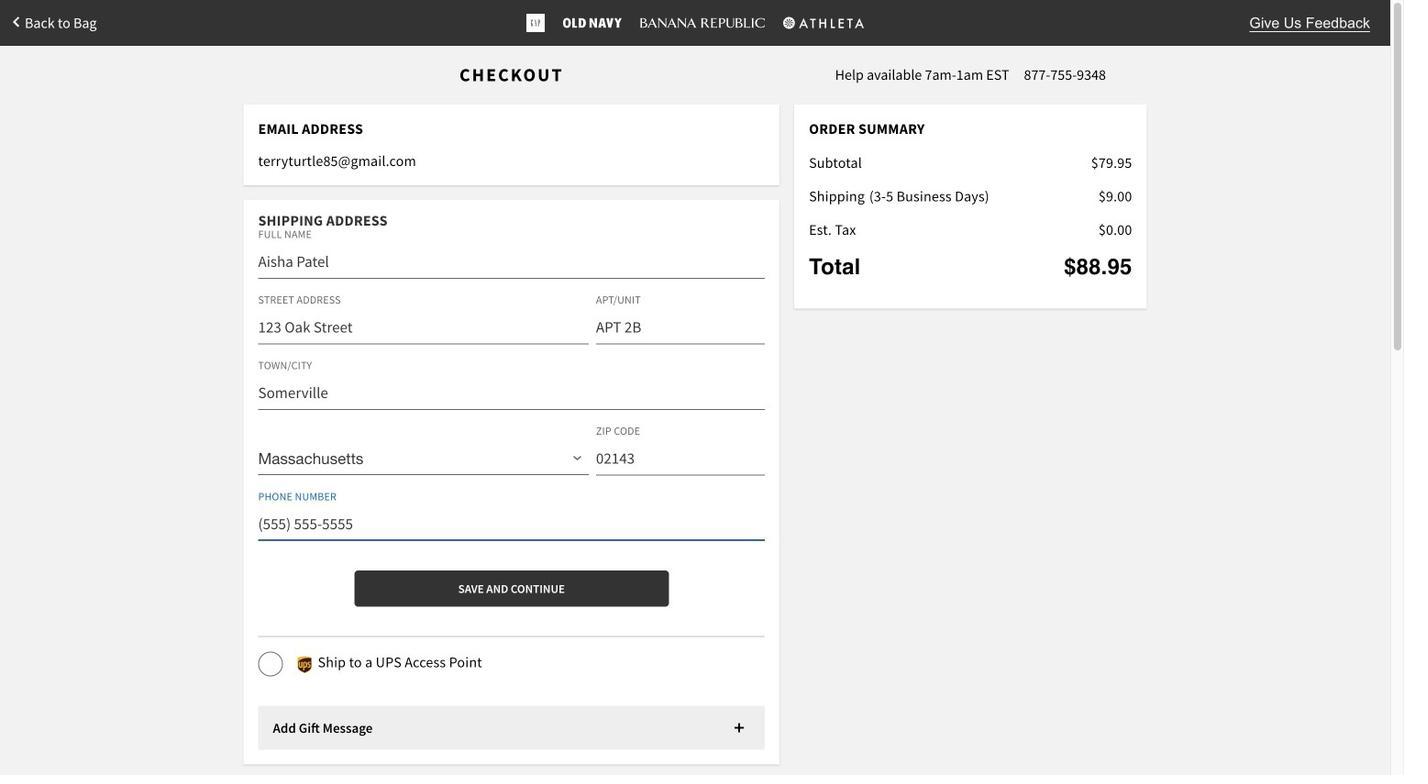 Task type: vqa. For each thing, say whether or not it's contained in the screenshot.
the UPS logo
yes



Task type: locate. For each thing, give the bounding box(es) containing it.
back button image
[[13, 17, 25, 28]]

Enter a location text field
[[258, 311, 589, 344]]

athleta logo image
[[783, 17, 864, 29]]

banner
[[0, 0, 1391, 46]]

ups logo image
[[298, 656, 312, 674]]

None text field
[[258, 246, 765, 279], [596, 311, 765, 344], [596, 442, 765, 476], [258, 246, 765, 279], [596, 311, 765, 344], [596, 442, 765, 476]]

None text field
[[258, 377, 765, 410], [258, 508, 765, 541], [258, 377, 765, 410], [258, 508, 765, 541]]



Task type: describe. For each thing, give the bounding box(es) containing it.
banana republic logo image
[[640, 18, 765, 28]]

old navy logo image
[[563, 18, 622, 28]]

gap logo image
[[527, 14, 545, 32]]



